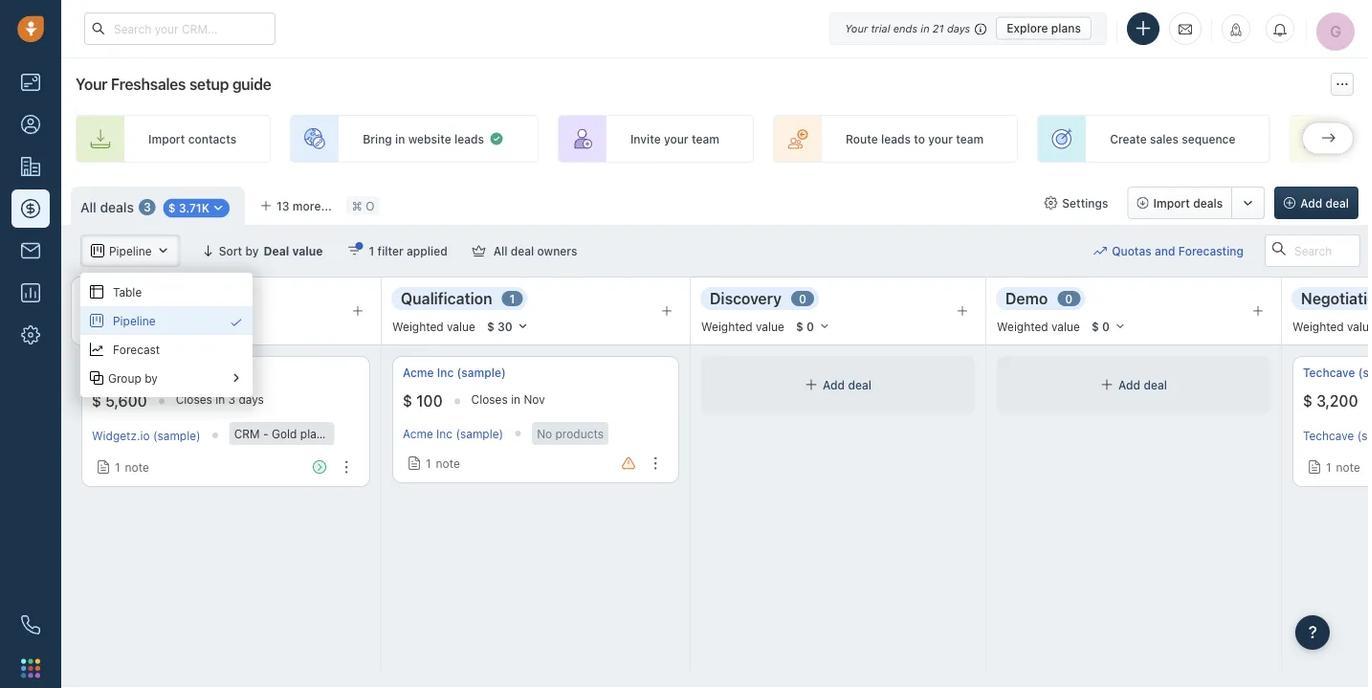 Task type: locate. For each thing, give the bounding box(es) containing it.
menu containing table
[[80, 273, 253, 397]]

group by menu item
[[80, 364, 253, 392]]

freshworks switcher image
[[21, 659, 40, 678]]

send email image
[[1179, 21, 1192, 37]]

plans
[[1052, 22, 1081, 35]]

menu
[[80, 273, 253, 397]]

explore
[[1007, 22, 1049, 35]]

container_wx8msf4aqz5i3rn1 image left group
[[90, 371, 103, 385]]

forecast
[[113, 343, 160, 356]]

container_wx8msf4aqz5i3rn1 image for pipeline
[[90, 314, 103, 327]]

container_wx8msf4aqz5i3rn1 image
[[90, 285, 103, 299], [90, 314, 103, 327], [230, 316, 243, 329], [90, 343, 103, 356], [90, 371, 103, 385]]

container_wx8msf4aqz5i3rn1 image left table
[[90, 285, 103, 299]]

table
[[113, 285, 142, 299]]

shade muted image
[[971, 21, 987, 36]]

container_wx8msf4aqz5i3rn1 image for table
[[90, 285, 103, 299]]

container_wx8msf4aqz5i3rn1 image left pipeline
[[90, 314, 103, 327]]

container_wx8msf4aqz5i3rn1 image inside group by 'menu item'
[[90, 371, 103, 385]]

container_wx8msf4aqz5i3rn1 image for group by
[[90, 371, 103, 385]]

by
[[145, 371, 158, 385]]

container_wx8msf4aqz5i3rn1 image for forecast
[[90, 343, 103, 356]]

container_wx8msf4aqz5i3rn1 image left forecast
[[90, 343, 103, 356]]



Task type: vqa. For each thing, say whether or not it's contained in the screenshot.
the Group by menu item
yes



Task type: describe. For each thing, give the bounding box(es) containing it.
container_wx8msf4aqz5i3rn1 image
[[230, 371, 243, 385]]

group
[[108, 371, 141, 385]]

explore plans
[[1007, 22, 1081, 35]]

Search your CRM... text field
[[84, 12, 276, 45]]

phone image
[[11, 606, 50, 644]]

pipeline
[[113, 314, 156, 327]]

container_wx8msf4aqz5i3rn1 image up container_wx8msf4aqz5i3rn1 image
[[230, 316, 243, 329]]

explore plans link
[[996, 17, 1092, 40]]

group by
[[108, 371, 158, 385]]



